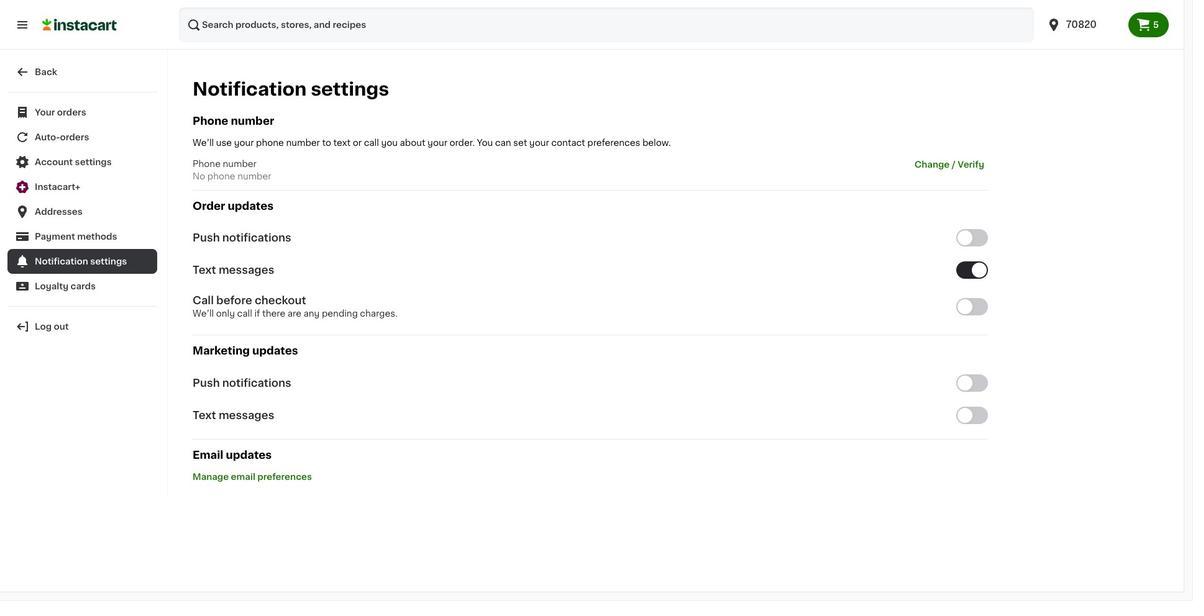 Task type: describe. For each thing, give the bounding box(es) containing it.
your orders link
[[7, 100, 157, 125]]

manage email preferences
[[193, 473, 312, 481]]

0 vertical spatial notification settings
[[193, 80, 389, 98]]

phone number no phone number
[[193, 160, 271, 181]]

1 horizontal spatial call
[[364, 139, 379, 147]]

there
[[262, 310, 285, 318]]

order
[[193, 201, 225, 211]]

updates for email updates
[[226, 450, 272, 460]]

account settings
[[35, 158, 112, 167]]

payment
[[35, 232, 75, 241]]

5
[[1153, 21, 1159, 29]]

notifications for marketing
[[222, 378, 291, 388]]

Search field
[[179, 7, 1034, 42]]

orders for auto-orders
[[60, 133, 89, 142]]

auto-orders
[[35, 133, 89, 142]]

log out
[[35, 322, 69, 331]]

1 your from the left
[[234, 139, 254, 147]]

3 your from the left
[[529, 139, 549, 147]]

addresses
[[35, 208, 82, 216]]

instacart+ link
[[7, 175, 157, 199]]

settings for account settings link
[[75, 158, 112, 167]]

number left the to in the top of the page
[[286, 139, 320, 147]]

loyalty cards link
[[7, 274, 157, 299]]

70820
[[1066, 20, 1097, 29]]

payment methods link
[[7, 224, 157, 249]]

loyalty cards
[[35, 282, 96, 291]]

email updates
[[193, 450, 272, 460]]

back link
[[7, 60, 157, 85]]

phone for no
[[207, 172, 235, 181]]

change
[[915, 160, 950, 169]]

number down use
[[223, 160, 257, 168]]

settings for notification settings link
[[90, 257, 127, 266]]

to
[[322, 139, 331, 147]]

1 horizontal spatial notification
[[193, 80, 307, 98]]

manage
[[193, 473, 229, 481]]

payment methods
[[35, 232, 117, 241]]

messages for marketing
[[219, 410, 274, 420]]

1 horizontal spatial preferences
[[587, 139, 640, 147]]

phone for phone number
[[193, 116, 228, 126]]

account settings link
[[7, 150, 157, 175]]

text messages for order
[[193, 266, 274, 275]]

1 70820 button from the left
[[1039, 7, 1128, 42]]

use
[[216, 139, 232, 147]]

0 horizontal spatial notification settings
[[35, 257, 127, 266]]

push notifications for marketing
[[193, 378, 291, 388]]

manage email preferences link
[[193, 473, 312, 481]]

phone for phone number no phone number
[[193, 160, 221, 168]]

set
[[513, 139, 527, 147]]

or
[[353, 139, 362, 147]]

/
[[952, 160, 955, 169]]

if
[[254, 310, 260, 318]]

you
[[381, 139, 398, 147]]

0 horizontal spatial notification
[[35, 257, 88, 266]]



Task type: vqa. For each thing, say whether or not it's contained in the screenshot.
Account settings
yes



Task type: locate. For each thing, give the bounding box(es) containing it.
1 vertical spatial phone
[[193, 160, 221, 168]]

addresses link
[[7, 199, 157, 224]]

phone down the phone number at the left top of the page
[[256, 139, 284, 147]]

settings up or
[[311, 80, 389, 98]]

phone for your
[[256, 139, 284, 147]]

push notifications down order updates
[[193, 233, 291, 243]]

2 vertical spatial updates
[[226, 450, 272, 460]]

1 vertical spatial push
[[193, 378, 220, 388]]

phone
[[193, 116, 228, 126], [193, 160, 221, 168]]

notifications down marketing updates
[[222, 378, 291, 388]]

messages up email updates
[[219, 410, 274, 420]]

account
[[35, 158, 73, 167]]

phone up no
[[193, 160, 221, 168]]

below.
[[642, 139, 671, 147]]

1 vertical spatial we'll
[[193, 310, 214, 318]]

orders
[[57, 108, 86, 117], [60, 133, 89, 142]]

0 vertical spatial phone
[[256, 139, 284, 147]]

your left the order.
[[428, 139, 447, 147]]

your orders
[[35, 108, 86, 117]]

no
[[193, 172, 205, 181]]

0 horizontal spatial preferences
[[257, 473, 312, 481]]

0 vertical spatial text
[[193, 266, 216, 275]]

notification settings link
[[7, 249, 157, 274]]

settings inside notification settings link
[[90, 257, 127, 266]]

phone right no
[[207, 172, 235, 181]]

we'll use your phone number to text or call you about your order. you can set your contact preferences below.
[[193, 139, 671, 147]]

change / verify button
[[911, 158, 988, 172]]

text for marketing updates
[[193, 410, 216, 420]]

settings inside account settings link
[[75, 158, 112, 167]]

call
[[193, 296, 214, 306]]

1 vertical spatial notifications
[[222, 378, 291, 388]]

instacart+
[[35, 183, 80, 191]]

we'll left use
[[193, 139, 214, 147]]

1 vertical spatial text
[[193, 410, 216, 420]]

methods
[[77, 232, 117, 241]]

updates for order updates
[[228, 201, 273, 211]]

1 vertical spatial notification settings
[[35, 257, 127, 266]]

5 button
[[1128, 12, 1169, 37]]

verify
[[958, 160, 984, 169]]

2 text from the top
[[193, 410, 216, 420]]

1 vertical spatial settings
[[75, 158, 112, 167]]

text messages for marketing
[[193, 410, 274, 420]]

text
[[333, 139, 351, 147]]

updates for marketing updates
[[252, 346, 298, 356]]

notifications down order updates
[[222, 233, 291, 243]]

0 horizontal spatial call
[[237, 310, 252, 318]]

push down marketing
[[193, 378, 220, 388]]

phone inside "phone number no phone number"
[[207, 172, 235, 181]]

call left the if
[[237, 310, 252, 318]]

out
[[54, 322, 69, 331]]

contact
[[551, 139, 585, 147]]

1 vertical spatial push notifications
[[193, 378, 291, 388]]

2 push notifications from the top
[[193, 378, 291, 388]]

1 vertical spatial updates
[[252, 346, 298, 356]]

1 notifications from the top
[[222, 233, 291, 243]]

1 horizontal spatial notification settings
[[193, 80, 389, 98]]

2 text messages from the top
[[193, 410, 274, 420]]

push for marketing updates
[[193, 378, 220, 388]]

1 push from the top
[[193, 233, 220, 243]]

notification up the phone number at the left top of the page
[[193, 80, 307, 98]]

1 phone from the top
[[193, 116, 228, 126]]

0 vertical spatial settings
[[311, 80, 389, 98]]

2 horizontal spatial your
[[529, 139, 549, 147]]

0 vertical spatial notifications
[[222, 233, 291, 243]]

call right or
[[364, 139, 379, 147]]

preferences right email
[[257, 473, 312, 481]]

notifications
[[222, 233, 291, 243], [222, 378, 291, 388]]

notification
[[193, 80, 307, 98], [35, 257, 88, 266]]

0 vertical spatial text messages
[[193, 266, 274, 275]]

phone
[[256, 139, 284, 147], [207, 172, 235, 181]]

call
[[364, 139, 379, 147], [237, 310, 252, 318]]

we'll
[[193, 139, 214, 147], [193, 310, 214, 318]]

1 we'll from the top
[[193, 139, 214, 147]]

0 vertical spatial updates
[[228, 201, 273, 211]]

your
[[35, 108, 55, 117]]

text messages up email updates
[[193, 410, 274, 420]]

change / verify
[[915, 160, 984, 169]]

are
[[288, 310, 301, 318]]

2 messages from the top
[[219, 410, 274, 420]]

0 vertical spatial push notifications
[[193, 233, 291, 243]]

2 push from the top
[[193, 378, 220, 388]]

text for order updates
[[193, 266, 216, 275]]

push down 'order'
[[193, 233, 220, 243]]

cards
[[71, 282, 96, 291]]

email
[[193, 450, 223, 460]]

we'll down call
[[193, 310, 214, 318]]

settings up instacart+ link
[[75, 158, 112, 167]]

0 vertical spatial notification
[[193, 80, 307, 98]]

settings down methods on the top left of the page
[[90, 257, 127, 266]]

can
[[495, 139, 511, 147]]

1 horizontal spatial phone
[[256, 139, 284, 147]]

settings
[[311, 80, 389, 98], [75, 158, 112, 167], [90, 257, 127, 266]]

1 messages from the top
[[219, 266, 274, 275]]

call inside call before checkout we'll only call if there are any pending charges.
[[237, 310, 252, 318]]

0 vertical spatial call
[[364, 139, 379, 147]]

1 vertical spatial text messages
[[193, 410, 274, 420]]

1 vertical spatial orders
[[60, 133, 89, 142]]

number up order updates
[[237, 172, 271, 181]]

phone number
[[193, 116, 274, 126]]

preferences
[[587, 139, 640, 147], [257, 473, 312, 481]]

only
[[216, 310, 235, 318]]

text
[[193, 266, 216, 275], [193, 410, 216, 420]]

phone inside "phone number no phone number"
[[193, 160, 221, 168]]

2 vertical spatial settings
[[90, 257, 127, 266]]

marketing updates
[[193, 346, 298, 356]]

pending
[[322, 310, 358, 318]]

log
[[35, 322, 52, 331]]

0 vertical spatial we'll
[[193, 139, 214, 147]]

number up use
[[231, 116, 274, 126]]

1 text messages from the top
[[193, 266, 274, 275]]

notification up the loyalty cards
[[35, 257, 88, 266]]

orders up account settings
[[60, 133, 89, 142]]

text messages up the before
[[193, 266, 274, 275]]

messages for order
[[219, 266, 274, 275]]

checkout
[[255, 296, 306, 306]]

None search field
[[179, 7, 1034, 42]]

2 70820 button from the left
[[1046, 7, 1121, 42]]

loyalty
[[35, 282, 68, 291]]

0 vertical spatial push
[[193, 233, 220, 243]]

2 phone from the top
[[193, 160, 221, 168]]

email
[[231, 473, 255, 481]]

back
[[35, 68, 57, 76]]

0 vertical spatial phone
[[193, 116, 228, 126]]

instacart logo image
[[42, 17, 117, 32]]

notification settings
[[193, 80, 389, 98], [35, 257, 127, 266]]

1 vertical spatial preferences
[[257, 473, 312, 481]]

orders for your orders
[[57, 108, 86, 117]]

orders up the auto-orders
[[57, 108, 86, 117]]

text up call
[[193, 266, 216, 275]]

charges.
[[360, 310, 397, 318]]

we'll inside call before checkout we'll only call if there are any pending charges.
[[193, 310, 214, 318]]

1 vertical spatial notification
[[35, 257, 88, 266]]

1 text from the top
[[193, 266, 216, 275]]

about
[[400, 139, 425, 147]]

number
[[231, 116, 274, 126], [286, 139, 320, 147], [223, 160, 257, 168], [237, 172, 271, 181]]

updates
[[228, 201, 273, 211], [252, 346, 298, 356], [226, 450, 272, 460]]

your
[[234, 139, 254, 147], [428, 139, 447, 147], [529, 139, 549, 147]]

messages up the before
[[219, 266, 274, 275]]

order.
[[450, 139, 475, 147]]

your right use
[[234, 139, 254, 147]]

log out link
[[7, 314, 157, 339]]

updates down there
[[252, 346, 298, 356]]

you
[[477, 139, 493, 147]]

updates down "phone number no phone number"
[[228, 201, 273, 211]]

1 push notifications from the top
[[193, 233, 291, 243]]

push
[[193, 233, 220, 243], [193, 378, 220, 388]]

2 we'll from the top
[[193, 310, 214, 318]]

preferences left below.
[[587, 139, 640, 147]]

auto-
[[35, 133, 60, 142]]

0 horizontal spatial phone
[[207, 172, 235, 181]]

your right 'set'
[[529, 139, 549, 147]]

70820 button
[[1039, 7, 1128, 42], [1046, 7, 1121, 42]]

call before checkout we'll only call if there are any pending charges.
[[193, 296, 397, 318]]

marketing
[[193, 346, 250, 356]]

1 vertical spatial phone
[[207, 172, 235, 181]]

before
[[216, 296, 252, 306]]

push notifications for order
[[193, 233, 291, 243]]

push notifications
[[193, 233, 291, 243], [193, 378, 291, 388]]

notifications for order
[[222, 233, 291, 243]]

updates up the manage email preferences
[[226, 450, 272, 460]]

1 vertical spatial call
[[237, 310, 252, 318]]

auto-orders link
[[7, 125, 157, 150]]

push notifications down marketing updates
[[193, 378, 291, 388]]

text up email in the bottom of the page
[[193, 410, 216, 420]]

text messages
[[193, 266, 274, 275], [193, 410, 274, 420]]

1 horizontal spatial your
[[428, 139, 447, 147]]

0 horizontal spatial your
[[234, 139, 254, 147]]

push for order updates
[[193, 233, 220, 243]]

phone up use
[[193, 116, 228, 126]]

2 your from the left
[[428, 139, 447, 147]]

order updates
[[193, 201, 273, 211]]

messages
[[219, 266, 274, 275], [219, 410, 274, 420]]

0 vertical spatial messages
[[219, 266, 274, 275]]

0 vertical spatial preferences
[[587, 139, 640, 147]]

any
[[304, 310, 320, 318]]

1 vertical spatial messages
[[219, 410, 274, 420]]

2 notifications from the top
[[222, 378, 291, 388]]

0 vertical spatial orders
[[57, 108, 86, 117]]



